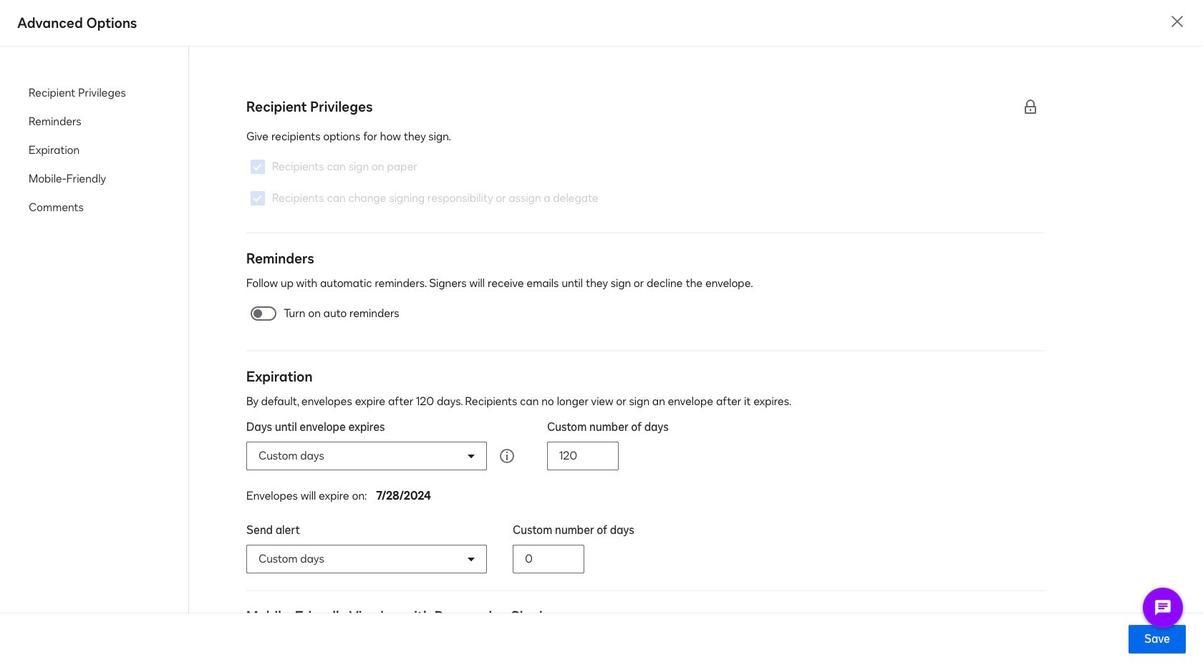 Task type: describe. For each thing, give the bounding box(es) containing it.
advanced options list list
[[17, 82, 188, 219]]



Task type: locate. For each thing, give the bounding box(es) containing it.
None number field
[[548, 443, 618, 470], [514, 546, 584, 573], [548, 443, 618, 470], [514, 546, 584, 573]]



Task type: vqa. For each thing, say whether or not it's contained in the screenshot.
More Info region
no



